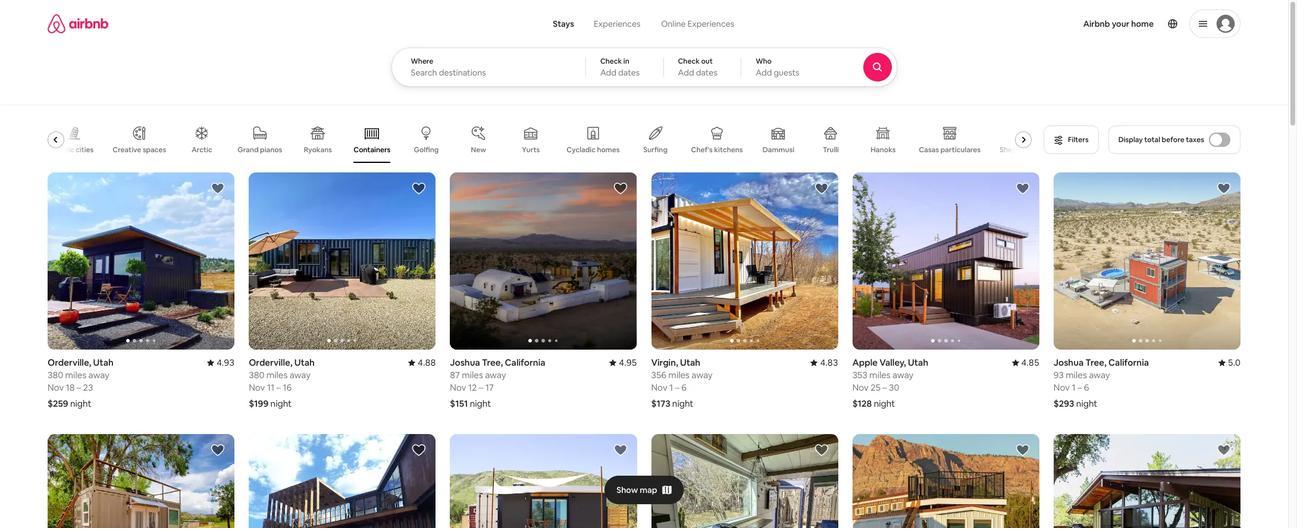 Task type: locate. For each thing, give the bounding box(es) containing it.
2 dates from the left
[[696, 67, 718, 78]]

0 horizontal spatial tree,
[[482, 357, 503, 369]]

dates down out
[[696, 67, 718, 78]]

0 horizontal spatial add to wishlist: orderville, utah image
[[211, 181, 225, 196]]

4.95 out of 5 average rating image
[[609, 357, 637, 369]]

0 horizontal spatial check
[[600, 57, 622, 66]]

add to wishlist: springdale, utah image
[[814, 444, 829, 458]]

away
[[88, 370, 109, 381], [692, 370, 713, 381], [290, 370, 311, 381], [485, 370, 506, 381], [893, 370, 914, 381], [1089, 370, 1110, 381]]

4 utah from the left
[[908, 357, 928, 369]]

2 6 from the left
[[1084, 382, 1089, 394]]

joshua inside joshua tree, california 87 miles away nov 12 – 17 $151 night
[[450, 357, 480, 369]]

miles down virgin,
[[668, 370, 690, 381]]

380 up the '$199'
[[249, 370, 264, 381]]

nov down 93
[[1054, 382, 1070, 394]]

taxes
[[1186, 135, 1204, 145]]

orderville, utah 380 miles away nov 18 – 23 $259 night
[[48, 357, 114, 410]]

check inside check out add dates
[[678, 57, 700, 66]]

add down online experiences
[[678, 67, 694, 78]]

nov inside joshua tree, california 87 miles away nov 12 – 17 $151 night
[[450, 382, 466, 394]]

dates inside check out add dates
[[696, 67, 718, 78]]

1 vertical spatial add to wishlist: apple valley, utah image
[[1016, 444, 1030, 458]]

1 inside the virgin, utah 356 miles away nov 1 – 6 $173 night
[[669, 382, 673, 394]]

1 – from the left
[[77, 382, 81, 394]]

add for check in add dates
[[600, 67, 616, 78]]

guests
[[774, 67, 799, 78]]

away up "16"
[[290, 370, 311, 381]]

1 california from the left
[[505, 357, 545, 369]]

your
[[1112, 18, 1130, 29]]

–
[[77, 382, 81, 394], [675, 382, 680, 394], [276, 382, 281, 394], [479, 382, 483, 394], [883, 382, 887, 394], [1078, 382, 1082, 394]]

1 horizontal spatial add to wishlist: orderville, utah image
[[412, 181, 426, 196]]

utah inside orderville, utah 380 miles away nov 18 – 23 $259 night
[[93, 357, 114, 369]]

2 1 from the left
[[1072, 382, 1076, 394]]

add down experiences button
[[600, 67, 616, 78]]

joshua
[[450, 357, 480, 369], [1054, 357, 1084, 369]]

4 night from the left
[[470, 398, 491, 410]]

2 tree, from the left
[[1086, 357, 1107, 369]]

add to wishlist: joshua tree, california image
[[1217, 181, 1231, 196]]

in
[[623, 57, 629, 66]]

miles inside orderville, utah 380 miles away nov 18 – 23 $259 night
[[65, 370, 86, 381]]

0 horizontal spatial experiences
[[594, 18, 641, 29]]

$173
[[651, 398, 670, 410]]

nov left 18
[[48, 382, 64, 394]]

1 experiences from the left
[[594, 18, 641, 29]]

casas particulares
[[919, 145, 981, 155]]

nov inside 'apple valley, utah 353 miles away nov 25 – 30 $128 night'
[[852, 382, 869, 394]]

380 inside orderville, utah 380 miles away nov 18 – 23 $259 night
[[48, 370, 63, 381]]

tree, inside joshua tree, california 93 miles away nov 1 – 6 $293 night
[[1086, 357, 1107, 369]]

cities
[[76, 145, 94, 155]]

2 miles from the left
[[668, 370, 690, 381]]

1
[[669, 382, 673, 394], [1072, 382, 1076, 394]]

1 horizontal spatial experiences
[[688, 18, 734, 29]]

2 away from the left
[[692, 370, 713, 381]]

arctic
[[192, 145, 212, 155]]

3 night from the left
[[270, 398, 292, 410]]

add to wishlist: idyllwild-pine cove, california image
[[1217, 444, 1231, 458]]

6 inside the virgin, utah 356 miles away nov 1 – 6 $173 night
[[682, 382, 687, 394]]

joshua inside joshua tree, california 93 miles away nov 1 – 6 $293 night
[[1054, 357, 1084, 369]]

orderville, inside orderville, utah 380 miles away nov 11 – 16 $199 night
[[249, 357, 293, 369]]

utah
[[93, 357, 114, 369], [680, 357, 700, 369], [294, 357, 315, 369], [908, 357, 928, 369]]

california
[[505, 357, 545, 369], [1109, 357, 1149, 369]]

utah for virgin, utah 356 miles away nov 1 – 6 $173 night
[[680, 357, 700, 369]]

experiences inside button
[[594, 18, 641, 29]]

kitchens
[[714, 145, 743, 155]]

0 horizontal spatial joshua
[[450, 357, 480, 369]]

night down 12
[[470, 398, 491, 410]]

2 380 from the left
[[249, 370, 264, 381]]

miles up 18
[[65, 370, 86, 381]]

night down 23
[[70, 398, 91, 410]]

away up 23
[[88, 370, 109, 381]]

apple valley, utah 353 miles away nov 25 – 30 $128 night
[[852, 357, 928, 410]]

add to wishlist: apple valley, utah image
[[1016, 181, 1030, 196], [1016, 444, 1030, 458]]

5 away from the left
[[893, 370, 914, 381]]

2 california from the left
[[1109, 357, 1149, 369]]

$293
[[1054, 398, 1074, 410]]

2 experiences from the left
[[688, 18, 734, 29]]

0 horizontal spatial 6
[[682, 382, 687, 394]]

5 miles from the left
[[869, 370, 891, 381]]

4.93
[[217, 357, 235, 369]]

– inside orderville, utah 380 miles away nov 18 – 23 $259 night
[[77, 382, 81, 394]]

containers
[[354, 145, 391, 155]]

6 – from the left
[[1078, 382, 1082, 394]]

3 miles from the left
[[266, 370, 288, 381]]

1 orderville, from the left
[[48, 357, 91, 369]]

trulli
[[823, 145, 839, 155]]

1 add to wishlist: orderville, utah image from the left
[[211, 181, 225, 196]]

add inside check out add dates
[[678, 67, 694, 78]]

0 horizontal spatial 380
[[48, 370, 63, 381]]

1 380 from the left
[[48, 370, 63, 381]]

2 horizontal spatial add
[[756, 67, 772, 78]]

1 check from the left
[[600, 57, 622, 66]]

miles right 93
[[1066, 370, 1087, 381]]

$199
[[249, 398, 269, 410]]

night
[[70, 398, 91, 410], [672, 398, 693, 410], [270, 398, 292, 410], [470, 398, 491, 410], [874, 398, 895, 410], [1076, 398, 1097, 410]]

1 joshua from the left
[[450, 357, 480, 369]]

hanoks
[[871, 145, 896, 155]]

1 horizontal spatial 380
[[249, 370, 264, 381]]

1 horizontal spatial orderville,
[[249, 357, 293, 369]]

check inside the check in add dates
[[600, 57, 622, 66]]

joshua up 93
[[1054, 357, 1084, 369]]

0 vertical spatial add to wishlist: apple valley, utah image
[[1016, 181, 1030, 196]]

miles up 11
[[266, 370, 288, 381]]

night down "16"
[[270, 398, 292, 410]]

online experiences link
[[651, 12, 745, 36]]

joshua up 87 at left bottom
[[450, 357, 480, 369]]

2 night from the left
[[672, 398, 693, 410]]

2 orderville, from the left
[[249, 357, 293, 369]]

3 add from the left
[[756, 67, 772, 78]]

night inside orderville, utah 380 miles away nov 18 – 23 $259 night
[[70, 398, 91, 410]]

1 inside joshua tree, california 93 miles away nov 1 – 6 $293 night
[[1072, 382, 1076, 394]]

2 add from the left
[[678, 67, 694, 78]]

orderville, inside orderville, utah 380 miles away nov 18 – 23 $259 night
[[48, 357, 91, 369]]

night down 25
[[874, 398, 895, 410]]

2 – from the left
[[675, 382, 680, 394]]

3 away from the left
[[290, 370, 311, 381]]

1 horizontal spatial 6
[[1084, 382, 1089, 394]]

380 inside orderville, utah 380 miles away nov 11 – 16 $199 night
[[249, 370, 264, 381]]

1 utah from the left
[[93, 357, 114, 369]]

2 check from the left
[[678, 57, 700, 66]]

experiences button
[[584, 12, 651, 36]]

away inside joshua tree, california 93 miles away nov 1 – 6 $293 night
[[1089, 370, 1110, 381]]

3 utah from the left
[[294, 357, 315, 369]]

experiences right online
[[688, 18, 734, 29]]

utah for orderville, utah 380 miles away nov 18 – 23 $259 night
[[93, 357, 114, 369]]

2 add to wishlist: orderville, utah image from the left
[[412, 181, 426, 196]]

– inside joshua tree, california 93 miles away nov 1 – 6 $293 night
[[1078, 382, 1082, 394]]

$151
[[450, 398, 468, 410]]

dates down in at left
[[618, 67, 640, 78]]

1 horizontal spatial add
[[678, 67, 694, 78]]

tree,
[[482, 357, 503, 369], [1086, 357, 1107, 369]]

5 nov from the left
[[852, 382, 869, 394]]

night right $293 at right bottom
[[1076, 398, 1097, 410]]

5 – from the left
[[883, 382, 887, 394]]

cycladic
[[567, 145, 596, 155]]

93
[[1054, 370, 1064, 381]]

5.0 out of 5 average rating image
[[1218, 357, 1241, 369]]

1 up '$173'
[[669, 382, 673, 394]]

dates
[[618, 67, 640, 78], [696, 67, 718, 78]]

tree, inside joshua tree, california 87 miles away nov 12 – 17 $151 night
[[482, 357, 503, 369]]

online experiences
[[661, 18, 734, 29]]

california inside joshua tree, california 93 miles away nov 1 – 6 $293 night
[[1109, 357, 1149, 369]]

1 night from the left
[[70, 398, 91, 410]]

23
[[83, 382, 93, 394]]

utah inside the virgin, utah 356 miles away nov 1 – 6 $173 night
[[680, 357, 700, 369]]

2 utah from the left
[[680, 357, 700, 369]]

6 nov from the left
[[1054, 382, 1070, 394]]

0 horizontal spatial 1
[[669, 382, 673, 394]]

1 horizontal spatial check
[[678, 57, 700, 66]]

4.85 out of 5 average rating image
[[1012, 357, 1039, 369]]

add to wishlist: orderville, utah image
[[211, 181, 225, 196], [412, 181, 426, 196]]

0 horizontal spatial orderville,
[[48, 357, 91, 369]]

ryokans
[[304, 145, 332, 155]]

dates inside the check in add dates
[[618, 67, 640, 78]]

– inside joshua tree, california 87 miles away nov 12 – 17 $151 night
[[479, 382, 483, 394]]

1 up $293 at right bottom
[[1072, 382, 1076, 394]]

orderville, up 11
[[249, 357, 293, 369]]

353
[[852, 370, 867, 381]]

nov inside orderville, utah 380 miles away nov 11 – 16 $199 night
[[249, 382, 265, 394]]

17
[[485, 382, 494, 394]]

check
[[600, 57, 622, 66], [678, 57, 700, 66]]

away inside the virgin, utah 356 miles away nov 1 – 6 $173 night
[[692, 370, 713, 381]]

cycladic homes
[[567, 145, 620, 155]]

night inside joshua tree, california 93 miles away nov 1 – 6 $293 night
[[1076, 398, 1097, 410]]

check left out
[[678, 57, 700, 66]]

1 dates from the left
[[618, 67, 640, 78]]

away up 30
[[893, 370, 914, 381]]

1 horizontal spatial california
[[1109, 357, 1149, 369]]

nov
[[48, 382, 64, 394], [651, 382, 668, 394], [249, 382, 265, 394], [450, 382, 466, 394], [852, 382, 869, 394], [1054, 382, 1070, 394]]

1 1 from the left
[[669, 382, 673, 394]]

nov down 87 at left bottom
[[450, 382, 466, 394]]

6
[[682, 382, 687, 394], [1084, 382, 1089, 394]]

1 horizontal spatial joshua
[[1054, 357, 1084, 369]]

night inside joshua tree, california 87 miles away nov 12 – 17 $151 night
[[470, 398, 491, 410]]

night inside the virgin, utah 356 miles away nov 1 – 6 $173 night
[[672, 398, 693, 410]]

4.88 out of 5 average rating image
[[408, 357, 436, 369]]

1 add to wishlist: apple valley, utah image from the top
[[1016, 181, 1030, 196]]

experiences up in at left
[[594, 18, 641, 29]]

miles up 12
[[462, 370, 483, 381]]

4 nov from the left
[[450, 382, 466, 394]]

creative
[[113, 145, 141, 155]]

nov down 356
[[651, 382, 668, 394]]

add to wishlist: orderville, utah image down "golfing"
[[412, 181, 426, 196]]

2 joshua from the left
[[1054, 357, 1084, 369]]

virgin, utah 356 miles away nov 1 – 6 $173 night
[[651, 357, 713, 410]]

2 nov from the left
[[651, 382, 668, 394]]

california inside joshua tree, california 87 miles away nov 12 – 17 $151 night
[[505, 357, 545, 369]]

away up 17
[[485, 370, 506, 381]]

None search field
[[391, 0, 930, 87]]

0 horizontal spatial dates
[[618, 67, 640, 78]]

profile element
[[763, 0, 1241, 48]]

orderville, up 18
[[48, 357, 91, 369]]

4 – from the left
[[479, 382, 483, 394]]

6 night from the left
[[1076, 398, 1097, 410]]

1 tree, from the left
[[482, 357, 503, 369]]

check left in at left
[[600, 57, 622, 66]]

6 miles from the left
[[1066, 370, 1087, 381]]

1 horizontal spatial 1
[[1072, 382, 1076, 394]]

3 nov from the left
[[249, 382, 265, 394]]

1 horizontal spatial tree,
[[1086, 357, 1107, 369]]

380 up $259
[[48, 370, 63, 381]]

show map button
[[605, 476, 684, 505]]

away right 356
[[692, 370, 713, 381]]

1 6 from the left
[[682, 382, 687, 394]]

4 away from the left
[[485, 370, 506, 381]]

add inside the check in add dates
[[600, 67, 616, 78]]

nov inside the virgin, utah 356 miles away nov 1 – 6 $173 night
[[651, 382, 668, 394]]

1 add from the left
[[600, 67, 616, 78]]

– inside 'apple valley, utah 353 miles away nov 25 – 30 $128 night'
[[883, 382, 887, 394]]

0 horizontal spatial california
[[505, 357, 545, 369]]

nov inside joshua tree, california 93 miles away nov 1 – 6 $293 night
[[1054, 382, 1070, 394]]

1 miles from the left
[[65, 370, 86, 381]]

12
[[468, 382, 477, 394]]

away right 93
[[1089, 370, 1110, 381]]

– inside the virgin, utah 356 miles away nov 1 – 6 $173 night
[[675, 382, 680, 394]]

3 – from the left
[[276, 382, 281, 394]]

check for check out add dates
[[678, 57, 700, 66]]

miles
[[65, 370, 86, 381], [668, 370, 690, 381], [266, 370, 288, 381], [462, 370, 483, 381], [869, 370, 891, 381], [1066, 370, 1087, 381]]

group
[[48, 117, 1054, 163], [48, 173, 235, 350], [249, 173, 436, 350], [450, 173, 637, 350], [651, 173, 838, 350], [852, 173, 1039, 350], [1054, 173, 1241, 350], [48, 435, 235, 528], [249, 435, 436, 528], [450, 435, 637, 528], [651, 435, 838, 528], [852, 435, 1039, 528], [1054, 435, 1241, 528]]

nov left 11
[[249, 382, 265, 394]]

1 nov from the left
[[48, 382, 64, 394]]

display total before taxes button
[[1108, 126, 1241, 154]]

$128
[[852, 398, 872, 410]]

dates for check out add dates
[[696, 67, 718, 78]]

add
[[600, 67, 616, 78], [678, 67, 694, 78], [756, 67, 772, 78]]

add to wishlist: guadalupe, mexico image
[[412, 444, 426, 458]]

utah for orderville, utah 380 miles away nov 11 – 16 $199 night
[[294, 357, 315, 369]]

particulares
[[941, 145, 981, 155]]

6 away from the left
[[1089, 370, 1110, 381]]

stays tab panel
[[391, 48, 930, 87]]

experiences
[[594, 18, 641, 29], [688, 18, 734, 29]]

1 horizontal spatial dates
[[696, 67, 718, 78]]

miles up 25
[[869, 370, 891, 381]]

night right '$173'
[[672, 398, 693, 410]]

1 away from the left
[[88, 370, 109, 381]]

add to wishlist: orderville, utah image down arctic
[[211, 181, 225, 196]]

4 miles from the left
[[462, 370, 483, 381]]

miles inside joshua tree, california 93 miles away nov 1 – 6 $293 night
[[1066, 370, 1087, 381]]

orderville, for 11
[[249, 357, 293, 369]]

add down who
[[756, 67, 772, 78]]

0 horizontal spatial add
[[600, 67, 616, 78]]

tree, for 87 miles away
[[482, 357, 503, 369]]

utah inside orderville, utah 380 miles away nov 11 – 16 $199 night
[[294, 357, 315, 369]]

nov down 353
[[852, 382, 869, 394]]

5 night from the left
[[874, 398, 895, 410]]



Task type: vqa. For each thing, say whether or not it's contained in the screenshot.


Task type: describe. For each thing, give the bounding box(es) containing it.
airbnb your home
[[1083, 18, 1154, 29]]

none search field containing stays
[[391, 0, 930, 87]]

shepherd's
[[1000, 145, 1037, 155]]

show map
[[617, 485, 657, 496]]

miles inside the virgin, utah 356 miles away nov 1 – 6 $173 night
[[668, 370, 690, 381]]

home
[[1131, 18, 1154, 29]]

who add guests
[[756, 57, 799, 78]]

before
[[1162, 135, 1184, 145]]

night inside orderville, utah 380 miles away nov 11 – 16 $199 night
[[270, 398, 292, 410]]

30
[[889, 382, 899, 394]]

who
[[756, 57, 772, 66]]

what can we help you find? tab list
[[543, 12, 651, 36]]

orderville, for 18
[[48, 357, 91, 369]]

add inside the who add guests
[[756, 67, 772, 78]]

airbnb
[[1083, 18, 1110, 29]]

tree, for 93 miles away
[[1086, 357, 1107, 369]]

380 for nov 18 – 23
[[48, 370, 63, 381]]

joshua for 93
[[1054, 357, 1084, 369]]

380 for nov 11 – 16
[[249, 370, 264, 381]]

18
[[66, 382, 75, 394]]

night inside 'apple valley, utah 353 miles away nov 25 – 30 $128 night'
[[874, 398, 895, 410]]

virgin,
[[651, 357, 678, 369]]

shepherd's huts
[[1000, 145, 1054, 155]]

huts
[[1039, 145, 1054, 155]]

356
[[651, 370, 666, 381]]

25
[[871, 382, 881, 394]]

check in add dates
[[600, 57, 640, 78]]

creative spaces
[[113, 145, 166, 155]]

surfing
[[643, 145, 668, 155]]

4.85
[[1021, 357, 1039, 369]]

$259
[[48, 398, 68, 410]]

grand
[[238, 145, 259, 155]]

away inside joshua tree, california 87 miles away nov 12 – 17 $151 night
[[485, 370, 506, 381]]

casas
[[919, 145, 939, 155]]

dates for check in add dates
[[618, 67, 640, 78]]

add to wishlist: ejido el porvenir (guadalupe), mexico image
[[613, 444, 627, 458]]

add to wishlist: joshua tree, california image
[[613, 181, 627, 196]]

california for 87 miles away
[[505, 357, 545, 369]]

add for check out add dates
[[678, 67, 694, 78]]

valley,
[[880, 357, 906, 369]]

4.88
[[418, 357, 436, 369]]

away inside orderville, utah 380 miles away nov 18 – 23 $259 night
[[88, 370, 109, 381]]

87
[[450, 370, 460, 381]]

4.95
[[619, 357, 637, 369]]

miles inside orderville, utah 380 miles away nov 11 – 16 $199 night
[[266, 370, 288, 381]]

add to wishlist: orderville, utah image for 4.93
[[211, 181, 225, 196]]

– inside orderville, utah 380 miles away nov 11 – 16 $199 night
[[276, 382, 281, 394]]

grand pianos
[[238, 145, 282, 155]]

11
[[267, 382, 274, 394]]

iconic
[[54, 145, 74, 155]]

filters button
[[1044, 126, 1099, 154]]

stays button
[[543, 12, 584, 36]]

airbnb your home link
[[1076, 11, 1161, 36]]

joshua for 87
[[450, 357, 480, 369]]

4.83
[[820, 357, 838, 369]]

group containing iconic cities
[[48, 117, 1054, 163]]

away inside 'apple valley, utah 353 miles away nov 25 – 30 $128 night'
[[893, 370, 914, 381]]

add to wishlist: orderville , utah image
[[211, 444, 225, 458]]

spaces
[[143, 145, 166, 155]]

yurts
[[522, 145, 540, 155]]

california for 93 miles away
[[1109, 357, 1149, 369]]

16
[[283, 382, 292, 394]]

Where field
[[411, 67, 566, 78]]

show
[[617, 485, 638, 496]]

online
[[661, 18, 686, 29]]

new
[[471, 145, 486, 155]]

stays
[[553, 18, 574, 29]]

6 inside joshua tree, california 93 miles away nov 1 – 6 $293 night
[[1084, 382, 1089, 394]]

where
[[411, 57, 433, 66]]

4.93 out of 5 average rating image
[[207, 357, 235, 369]]

miles inside 'apple valley, utah 353 miles away nov 25 – 30 $128 night'
[[869, 370, 891, 381]]

homes
[[597, 145, 620, 155]]

map
[[640, 485, 657, 496]]

away inside orderville, utah 380 miles away nov 11 – 16 $199 night
[[290, 370, 311, 381]]

5.0
[[1228, 357, 1241, 369]]

add to wishlist: orderville, utah image for 4.88
[[412, 181, 426, 196]]

check for check in add dates
[[600, 57, 622, 66]]

chef's kitchens
[[691, 145, 743, 155]]

filters
[[1068, 135, 1089, 145]]

add to wishlist: virgin, utah image
[[814, 181, 829, 196]]

utah inside 'apple valley, utah 353 miles away nov 25 – 30 $128 night'
[[908, 357, 928, 369]]

nov inside orderville, utah 380 miles away nov 18 – 23 $259 night
[[48, 382, 64, 394]]

joshua tree, california 93 miles away nov 1 – 6 $293 night
[[1054, 357, 1149, 410]]

orderville, utah 380 miles away nov 11 – 16 $199 night
[[249, 357, 315, 410]]

golfing
[[414, 145, 439, 155]]

apple
[[852, 357, 878, 369]]

display
[[1118, 135, 1143, 145]]

pianos
[[260, 145, 282, 155]]

out
[[701, 57, 713, 66]]

total
[[1144, 135, 1160, 145]]

check out add dates
[[678, 57, 718, 78]]

chef's
[[691, 145, 713, 155]]

4.83 out of 5 average rating image
[[811, 357, 838, 369]]

2 add to wishlist: apple valley, utah image from the top
[[1016, 444, 1030, 458]]

display total before taxes
[[1118, 135, 1204, 145]]

iconic cities
[[54, 145, 94, 155]]

dammusi
[[763, 145, 794, 155]]

miles inside joshua tree, california 87 miles away nov 12 – 17 $151 night
[[462, 370, 483, 381]]

joshua tree, california 87 miles away nov 12 – 17 $151 night
[[450, 357, 545, 410]]



